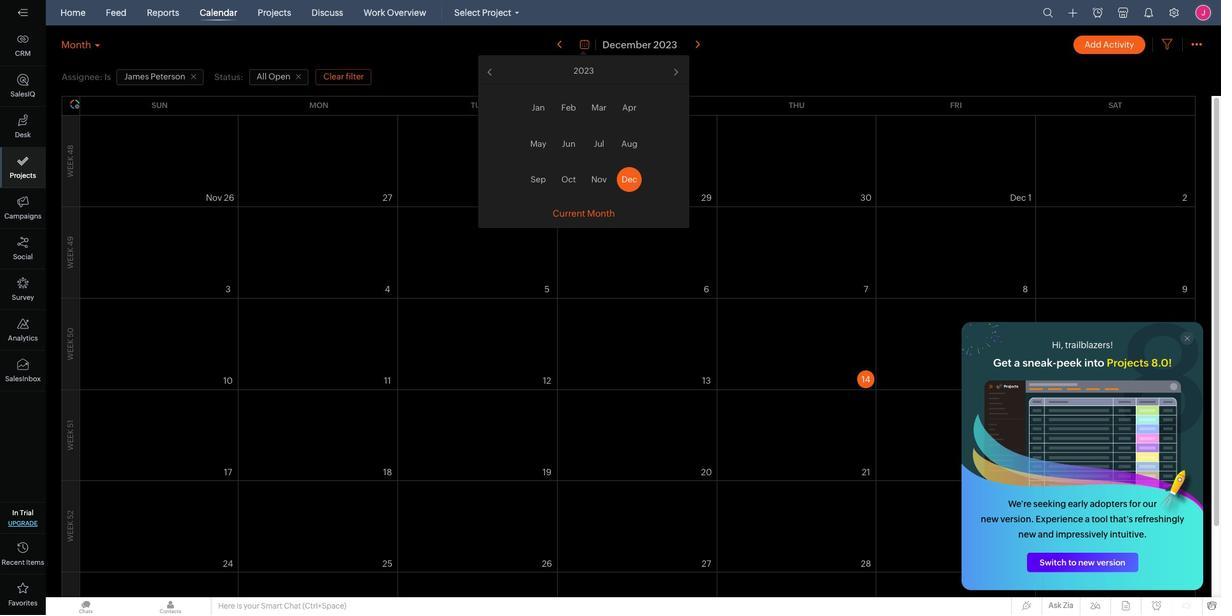 Task type: locate. For each thing, give the bounding box(es) containing it.
smart
[[261, 603, 282, 611]]

upgrade
[[8, 520, 38, 527]]

projects link left discuss link
[[253, 0, 296, 25]]

projects link down desk
[[0, 148, 46, 188]]

feed link
[[101, 0, 132, 25]]

configure settings image
[[1169, 8, 1180, 18]]

0 vertical spatial projects
[[258, 8, 291, 18]]

favorites
[[8, 600, 37, 608]]

projects link
[[253, 0, 296, 25], [0, 148, 46, 188]]

projects left discuss link
[[258, 8, 291, 18]]

0 horizontal spatial projects
[[10, 172, 36, 179]]

salesinbox
[[5, 375, 41, 383]]

analytics link
[[0, 310, 46, 351]]

quick actions image
[[1069, 8, 1078, 18]]

ask
[[1049, 602, 1062, 611]]

discuss link
[[307, 0, 348, 25]]

contacts image
[[130, 598, 211, 616]]

projects up campaigns link
[[10, 172, 36, 179]]

calendar link
[[195, 0, 243, 25]]

select
[[454, 8, 480, 18]]

discuss
[[312, 8, 343, 18]]

crm link
[[0, 25, 46, 66]]

desk
[[15, 131, 31, 139]]

social
[[13, 253, 33, 261]]

campaigns link
[[0, 188, 46, 229]]

0 vertical spatial projects link
[[253, 0, 296, 25]]

calendar
[[200, 8, 237, 18]]

0 horizontal spatial projects link
[[0, 148, 46, 188]]

trial
[[20, 510, 34, 517]]

overview
[[387, 8, 426, 18]]

salesinbox link
[[0, 351, 46, 392]]

select project
[[454, 8, 512, 18]]

1 vertical spatial projects link
[[0, 148, 46, 188]]

projects
[[258, 8, 291, 18], [10, 172, 36, 179]]

reports link
[[142, 0, 184, 25]]

1 horizontal spatial projects
[[258, 8, 291, 18]]

work overview link
[[359, 0, 432, 25]]

your
[[244, 603, 260, 611]]

desk link
[[0, 107, 46, 148]]

(ctrl+space)
[[303, 603, 347, 611]]

crm
[[15, 50, 31, 57]]

zia
[[1063, 602, 1074, 611]]

ask zia
[[1049, 602, 1074, 611]]



Task type: vqa. For each thing, say whether or not it's contained in the screenshot.
the social
yes



Task type: describe. For each thing, give the bounding box(es) containing it.
1 horizontal spatial projects link
[[253, 0, 296, 25]]

home link
[[55, 0, 91, 25]]

salesiq
[[11, 90, 35, 98]]

marketplace image
[[1118, 8, 1129, 18]]

chats image
[[46, 598, 126, 616]]

recent items
[[2, 559, 44, 567]]

survey link
[[0, 270, 46, 310]]

here is your smart chat (ctrl+space)
[[218, 603, 347, 611]]

social link
[[0, 229, 46, 270]]

home
[[60, 8, 86, 18]]

items
[[26, 559, 44, 567]]

chat
[[284, 603, 301, 611]]

here
[[218, 603, 235, 611]]

survey
[[12, 294, 34, 302]]

campaigns
[[4, 212, 42, 220]]

project
[[482, 8, 512, 18]]

analytics
[[8, 335, 38, 342]]

1 vertical spatial projects
[[10, 172, 36, 179]]

work overview
[[364, 8, 426, 18]]

is
[[237, 603, 242, 611]]

recent
[[2, 559, 25, 567]]

work
[[364, 8, 385, 18]]

notifications image
[[1144, 8, 1154, 18]]

search image
[[1043, 8, 1054, 18]]

reports
[[147, 8, 179, 18]]

in
[[12, 510, 18, 517]]

feed
[[106, 8, 127, 18]]

timer image
[[1093, 8, 1103, 18]]

in trial upgrade
[[8, 510, 38, 527]]

salesiq link
[[0, 66, 46, 107]]



